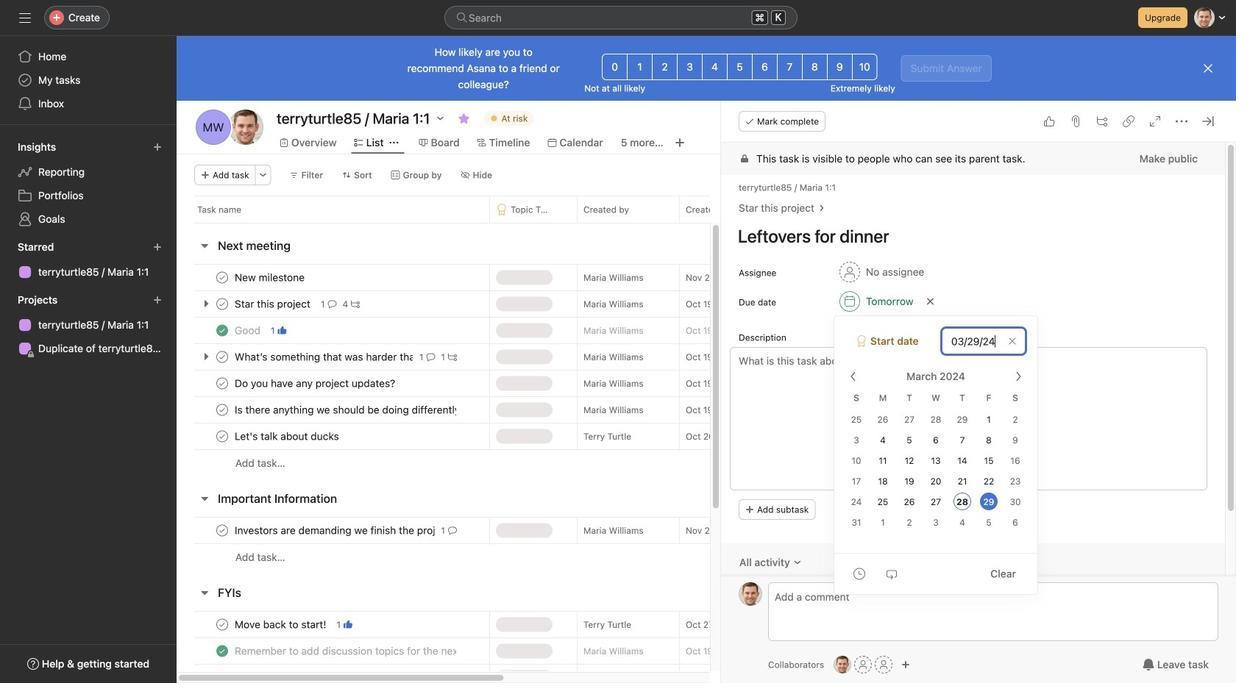 Task type: locate. For each thing, give the bounding box(es) containing it.
Mark complete checkbox
[[213, 375, 231, 393], [213, 401, 231, 419], [213, 522, 231, 540]]

3 mark complete checkbox from the top
[[213, 348, 231, 366]]

mark complete checkbox inside investors are demanding we finish the project soon!! cell
[[213, 522, 231, 540]]

completed checkbox inside header fyis tree grid
[[213, 643, 231, 660]]

option group
[[602, 54, 878, 80]]

mark complete image for mark complete checkbox in investors are demanding we finish the project soon!! cell
[[213, 522, 231, 540]]

let's talk about ducks cell
[[177, 423, 489, 450]]

new project or portfolio image
[[153, 296, 162, 305]]

2 completed checkbox from the top
[[213, 643, 231, 660]]

2 vertical spatial mark complete checkbox
[[213, 522, 231, 540]]

None field
[[444, 6, 798, 29]]

header important information tree grid
[[177, 517, 1040, 571]]

completed checkbox left 1 like. you liked this task icon
[[213, 322, 231, 340]]

good cell
[[177, 317, 489, 344]]

creation date for remember to add discussion topics for the next meeting cell
[[679, 664, 782, 684]]

completed image
[[213, 322, 231, 340], [213, 643, 231, 660]]

remember to add discussion topics for the next meeting cell down move back to start! cell at the left
[[177, 664, 489, 684]]

mark complete image for mark complete checkbox in do you have any project updates? cell
[[213, 375, 231, 393]]

global element
[[0, 36, 177, 124]]

5 task name text field from the top
[[232, 644, 457, 659]]

3 mark complete image from the top
[[213, 522, 231, 540]]

task name text field for let's talk about ducks cell
[[232, 429, 343, 444]]

task name text field inside remember to add discussion topics for the next meeting cell
[[232, 671, 457, 684]]

1 completed checkbox from the top
[[213, 322, 231, 340]]

task name text field inside is there anything we should be doing differently? cell
[[232, 403, 457, 418]]

task name text field inside new milestone cell
[[232, 270, 309, 285]]

0 vertical spatial completed checkbox
[[213, 322, 231, 340]]

add or remove collaborators image
[[834, 656, 851, 674], [901, 661, 910, 670]]

1 vertical spatial 1 comment image
[[448, 526, 457, 535]]

2 mark complete checkbox from the top
[[213, 401, 231, 419]]

1 vertical spatial mark complete checkbox
[[213, 401, 231, 419]]

5 mark complete checkbox from the top
[[213, 616, 231, 634]]

3 task name text field from the top
[[232, 429, 343, 444]]

do you have any project updates? cell
[[177, 370, 489, 397]]

completed image up completed option
[[213, 643, 231, 660]]

1 vertical spatial completed image
[[213, 643, 231, 660]]

1 collapse task list for this group image from the top
[[199, 493, 210, 505]]

0 horizontal spatial 1 comment image
[[328, 300, 337, 309]]

collapse task list for this group image
[[199, 493, 210, 505], [199, 587, 210, 599]]

mark complete image for mark complete option within the let's talk about ducks cell
[[213, 428, 231, 446]]

row
[[177, 196, 1040, 223], [194, 222, 1022, 224], [177, 264, 1040, 291], [177, 317, 1040, 344], [177, 344, 1040, 371], [177, 370, 1040, 397], [177, 397, 1040, 424], [177, 423, 1040, 450], [177, 450, 1040, 477], [177, 517, 1040, 544], [177, 544, 1040, 571], [177, 611, 1040, 639], [177, 638, 1040, 665], [177, 664, 1040, 684]]

None radio
[[602, 54, 628, 80], [627, 54, 653, 80], [677, 54, 703, 80], [702, 54, 728, 80], [752, 54, 778, 80], [852, 54, 878, 80], [602, 54, 628, 80], [627, 54, 653, 80], [677, 54, 703, 80], [702, 54, 728, 80], [752, 54, 778, 80], [852, 54, 878, 80]]

investors are demanding we finish the project soon!! cell
[[177, 517, 489, 544]]

2 mark complete checkbox from the top
[[213, 295, 231, 313]]

1 mark complete checkbox from the top
[[213, 375, 231, 393]]

1 remember to add discussion topics for the next meeting cell from the top
[[177, 638, 489, 665]]

mark complete image inside new milestone cell
[[213, 269, 231, 287]]

mark complete checkbox inside do you have any project updates? cell
[[213, 375, 231, 393]]

1 vertical spatial collapse task list for this group image
[[199, 587, 210, 599]]

main content
[[721, 143, 1225, 649]]

0 vertical spatial mark complete checkbox
[[213, 375, 231, 393]]

3 mark complete image from the top
[[213, 375, 231, 393]]

2 remember to add discussion topics for the next meeting cell from the top
[[177, 664, 489, 684]]

what's something that was harder than expected? cell
[[177, 344, 489, 371]]

2 mark complete image from the top
[[213, 428, 231, 446]]

2 task name text field from the top
[[232, 403, 457, 418]]

None radio
[[652, 54, 678, 80], [727, 54, 753, 80], [777, 54, 803, 80], [802, 54, 828, 80], [827, 54, 853, 80], [652, 54, 678, 80], [727, 54, 753, 80], [777, 54, 803, 80], [802, 54, 828, 80], [827, 54, 853, 80]]

1 comment image
[[328, 300, 337, 309], [448, 526, 457, 535]]

mark complete checkbox inside new milestone cell
[[213, 269, 231, 287]]

3 task name text field from the top
[[232, 323, 265, 338]]

mark complete image inside do you have any project updates? cell
[[213, 375, 231, 393]]

remember to add discussion topics for the next meeting cell down 1 like. you liked this task image at bottom left
[[177, 638, 489, 665]]

Task name text field
[[232, 350, 413, 365], [232, 403, 457, 418], [232, 429, 343, 444], [232, 524, 435, 538], [232, 644, 457, 659]]

1 task name text field from the top
[[232, 270, 309, 285]]

completed image left 1 like. you liked this task icon
[[213, 322, 231, 340]]

task name text field inside the good cell
[[232, 323, 265, 338]]

clear due date image
[[1008, 337, 1017, 346]]

remember to add discussion topics for the next meeting cell
[[177, 638, 489, 665], [177, 664, 489, 684]]

task name text field for mark complete option in new milestone cell
[[232, 270, 309, 285]]

task name text field inside do you have any project updates? cell
[[232, 376, 400, 391]]

move back to start! cell
[[177, 611, 489, 639]]

1 completed image from the top
[[213, 322, 231, 340]]

task name text field inside let's talk about ducks cell
[[232, 429, 343, 444]]

2 collapse task list for this group image from the top
[[199, 587, 210, 599]]

1 mark complete image from the top
[[213, 295, 231, 313]]

mark complete checkbox inside "what's something that was harder than expected?" cell
[[213, 348, 231, 366]]

mark complete image for mark complete option within the star this project cell
[[213, 295, 231, 313]]

task name text field for completed option
[[232, 671, 457, 684]]

Task Name text field
[[728, 219, 1207, 253]]

Due date text field
[[942, 328, 1026, 355]]

task name text field inside move back to start! cell
[[232, 618, 331, 632]]

1 task name text field from the top
[[232, 350, 413, 365]]

1 mark complete checkbox from the top
[[213, 269, 231, 287]]

new insights image
[[153, 143, 162, 152]]

1 horizontal spatial 1 comment image
[[448, 526, 457, 535]]

4 mark complete image from the top
[[213, 401, 231, 419]]

6 task name text field from the top
[[232, 671, 457, 684]]

task name text field inside investors are demanding we finish the project soon!! cell
[[232, 524, 435, 538]]

1 mark complete image from the top
[[213, 269, 231, 287]]

0 likes. click to like this task image
[[1043, 116, 1055, 127]]

starred element
[[0, 234, 177, 287]]

1 vertical spatial completed checkbox
[[213, 643, 231, 660]]

2 task name text field from the top
[[232, 297, 315, 312]]

is there anything we should be doing differently? cell
[[177, 397, 489, 424]]

mark complete checkbox inside is there anything we should be doing differently? cell
[[213, 401, 231, 419]]

mark complete image inside let's talk about ducks cell
[[213, 428, 231, 446]]

mark complete image
[[213, 295, 231, 313], [213, 428, 231, 446], [213, 522, 231, 540], [213, 616, 231, 634]]

mark complete checkbox for do you have any project updates? cell
[[213, 375, 231, 393]]

2 completed image from the top
[[213, 643, 231, 660]]

task name text field inside star this project cell
[[232, 297, 315, 312]]

completed image for completed checkbox in the the good cell
[[213, 322, 231, 340]]

task name text field inside "what's something that was harder than expected?" cell
[[232, 350, 413, 365]]

5 task name text field from the top
[[232, 618, 331, 632]]

4 mark complete image from the top
[[213, 616, 231, 634]]

4 task name text field from the top
[[232, 376, 400, 391]]

2 mark complete image from the top
[[213, 348, 231, 366]]

1 like. you liked this task image
[[344, 621, 352, 629]]

3 mark complete checkbox from the top
[[213, 522, 231, 540]]

mark complete checkbox inside move back to start! cell
[[213, 616, 231, 634]]

Task name text field
[[232, 270, 309, 285], [232, 297, 315, 312], [232, 323, 265, 338], [232, 376, 400, 391], [232, 618, 331, 632], [232, 671, 457, 684]]

0 vertical spatial completed image
[[213, 322, 231, 340]]

4 task name text field from the top
[[232, 524, 435, 538]]

0 horizontal spatial add or remove collaborators image
[[834, 656, 851, 674]]

projects element
[[0, 287, 177, 363]]

mark complete checkbox inside let's talk about ducks cell
[[213, 428, 231, 446]]

add time image
[[854, 568, 865, 580]]

set to repeat image
[[886, 568, 898, 580]]

4 mark complete checkbox from the top
[[213, 428, 231, 446]]

hide sidebar image
[[19, 12, 31, 24]]

Completed checkbox
[[213, 322, 231, 340], [213, 643, 231, 660]]

Mark complete checkbox
[[213, 269, 231, 287], [213, 295, 231, 313], [213, 348, 231, 366], [213, 428, 231, 446], [213, 616, 231, 634]]

mark complete image inside is there anything we should be doing differently? cell
[[213, 401, 231, 419]]

0 vertical spatial collapse task list for this group image
[[199, 493, 210, 505]]

tab actions image
[[390, 138, 398, 147]]

4 subtasks image
[[351, 300, 360, 309]]

mark complete image inside move back to start! cell
[[213, 616, 231, 634]]

mark complete image
[[213, 269, 231, 287], [213, 348, 231, 366], [213, 375, 231, 393], [213, 401, 231, 419]]

collapse task list for this group image for mark complete checkbox in investors are demanding we finish the project soon!! cell
[[199, 493, 210, 505]]

completed image inside remember to add discussion topics for the next meeting cell
[[213, 643, 231, 660]]

completed checkbox up completed option
[[213, 643, 231, 660]]



Task type: describe. For each thing, give the bounding box(es) containing it.
open user profile image
[[739, 583, 762, 606]]

mark complete checkbox for investors are demanding we finish the project soon!! cell
[[213, 522, 231, 540]]

collapse task list for this group image
[[199, 240, 210, 252]]

1 comment image inside investors are demanding we finish the project soon!! cell
[[448, 526, 457, 535]]

mark complete checkbox for is there anything we should be doing differently? cell
[[213, 401, 231, 419]]

full screen image
[[1149, 116, 1161, 127]]

mark complete checkbox for move back to start! cell at the left
[[213, 616, 231, 634]]

more actions image
[[259, 171, 268, 180]]

mark complete checkbox for let's talk about ducks cell
[[213, 428, 231, 446]]

header next meeting tree grid
[[177, 264, 1040, 477]]

add items to starred image
[[153, 243, 162, 252]]

dismiss image
[[1202, 63, 1214, 74]]

1 like. you liked this task image
[[278, 326, 287, 335]]

expand subtask list for the task star this project image
[[200, 298, 212, 310]]

mark complete image for mark complete option within the "what's something that was harder than expected?" cell
[[213, 348, 231, 366]]

task name text field for completed checkbox in the the good cell
[[232, 323, 265, 338]]

completed image
[[213, 669, 231, 684]]

completed checkbox inside the good cell
[[213, 322, 231, 340]]

main content inside 'leftovers for dinner' dialog
[[721, 143, 1225, 649]]

1 horizontal spatial add or remove collaborators image
[[901, 661, 910, 670]]

remove from starred image
[[458, 113, 470, 124]]

task name text field for is there anything we should be doing differently? cell
[[232, 403, 457, 418]]

star this project cell
[[177, 291, 489, 318]]

mark complete checkbox for new milestone cell
[[213, 269, 231, 287]]

task name text field for mark complete option in the move back to start! cell
[[232, 618, 331, 632]]

0 vertical spatial 1 comment image
[[328, 300, 337, 309]]

clear due date image
[[926, 297, 935, 306]]

Search tasks, projects, and more text field
[[444, 6, 798, 29]]

all activity image
[[793, 558, 802, 567]]

attachments: add a file to this task, leftovers for dinner image
[[1070, 116, 1082, 127]]

previous month image
[[848, 371, 859, 383]]

mark complete image for mark complete option in the move back to start! cell
[[213, 616, 231, 634]]

new milestone cell
[[177, 264, 489, 291]]

mark complete checkbox inside star this project cell
[[213, 295, 231, 313]]

more actions for this task image
[[1176, 116, 1188, 127]]

completed image for completed checkbox in header fyis tree grid
[[213, 643, 231, 660]]

insights element
[[0, 134, 177, 234]]

task name text field for mark complete checkbox in do you have any project updates? cell
[[232, 376, 400, 391]]

expand subtask list for the task what's something that was harder than expected? image
[[200, 351, 212, 363]]

collapse task list for this group image for mark complete option in the move back to start! cell
[[199, 587, 210, 599]]

mark complete image for mark complete option in new milestone cell
[[213, 269, 231, 287]]

task name text field inside header fyis tree grid
[[232, 644, 457, 659]]

next month image
[[1012, 371, 1024, 383]]

mark complete image for mark complete checkbox within is there anything we should be doing differently? cell
[[213, 401, 231, 419]]

leftovers for dinner dialog
[[721, 101, 1236, 684]]

copy task link image
[[1123, 116, 1135, 127]]

add subtask image
[[1096, 116, 1108, 127]]

close details image
[[1202, 116, 1214, 127]]

Completed checkbox
[[213, 669, 231, 684]]

task name text field for investors are demanding we finish the project soon!! cell
[[232, 524, 435, 538]]

header fyis tree grid
[[177, 611, 1040, 684]]



Task type: vqa. For each thing, say whether or not it's contained in the screenshot.
2nd Mark complete image from the bottom of the page
yes



